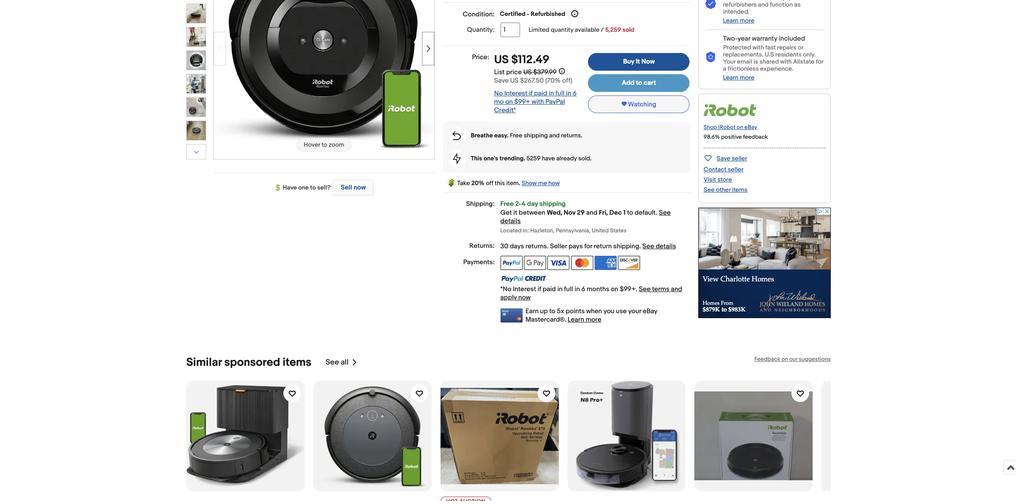 Task type: locate. For each thing, give the bounding box(es) containing it.
earn
[[526, 307, 539, 315]]

1 vertical spatial now
[[519, 293, 531, 302]]

shipping up 5259
[[524, 132, 548, 139]]

free right easy.
[[510, 132, 523, 139]]

1 horizontal spatial learn more
[[724, 17, 755, 24]]

see right 'default'
[[659, 209, 671, 217]]

included
[[779, 34, 806, 43]]

1 vertical spatial save
[[717, 155, 731, 162]]

with details__icon image for two-year warranty included
[[706, 52, 717, 63]]

learn more link down frictionless
[[724, 74, 755, 81]]

in down (70%
[[549, 89, 554, 98]]

0 vertical spatial now
[[354, 183, 366, 192]]

paid for months
[[543, 285, 556, 293]]

pays
[[569, 242, 583, 250]]

-
[[527, 10, 530, 18]]

replacements.
[[724, 51, 764, 58]]

seller
[[732, 155, 748, 162], [729, 166, 744, 173]]

for right only.
[[817, 58, 824, 65]]

0 vertical spatial interest
[[505, 89, 528, 98]]

seller inside contact seller visit store see other items
[[729, 166, 744, 173]]

us
[[495, 53, 509, 67], [524, 68, 532, 76], [511, 76, 519, 85]]

Quantity: text field
[[501, 23, 520, 37]]

see for see all
[[326, 358, 339, 367]]

easy.
[[495, 132, 509, 139]]

to right 1 on the top right of page
[[628, 209, 634, 217]]

1 vertical spatial seller
[[729, 166, 744, 173]]

if
[[529, 89, 533, 98], [538, 285, 542, 293]]

full up the points
[[565, 285, 574, 293]]

quantity
[[551, 26, 574, 34]]

if down paypal credit image
[[538, 285, 542, 293]]

learn more for earn up to 5x points when you use your ebay mastercard®. learn more link
[[568, 315, 602, 324]]

united
[[592, 227, 609, 234]]

one's
[[484, 155, 499, 162]]

1 vertical spatial 6
[[582, 285, 586, 293]]

ebay up the feedback
[[745, 124, 758, 131]]

full down (70%
[[556, 89, 565, 98]]

paid down save us $267.50 (70% off) on the top of page
[[534, 89, 548, 98]]

email
[[738, 58, 753, 65]]

0 vertical spatial if
[[529, 89, 533, 98]]

learn more inside us $112.49 main content
[[568, 315, 602, 324]]

0 vertical spatial ebay
[[745, 124, 758, 131]]

items up intended.
[[732, 0, 748, 1]]

full for mo
[[556, 89, 565, 98]]

see details link down 'default'
[[643, 242, 677, 250]]

see
[[704, 186, 715, 193], [659, 209, 671, 217], [643, 242, 655, 250], [639, 285, 651, 293], [326, 358, 339, 367]]

all items are tested by qualified refurbishers and function as intended.
[[724, 0, 812, 15]]

learn more link
[[724, 17, 755, 24], [724, 74, 755, 81], [568, 315, 602, 324]]

repairs
[[778, 44, 797, 51]]

29
[[577, 209, 585, 217]]

interest inside no interest if paid in full in 6 mo on $99+ with paypal credit*
[[505, 89, 528, 98]]

add to cart link
[[589, 74, 690, 92]]

0 vertical spatial more
[[740, 17, 755, 24]]

see down visit
[[704, 186, 715, 193]]

4
[[522, 200, 526, 208]]

discover image
[[619, 256, 641, 270]]

0 horizontal spatial 6
[[573, 89, 577, 98]]

learn
[[724, 17, 739, 24], [724, 74, 739, 81], [568, 315, 585, 324]]

ebay mastercard image
[[501, 308, 523, 322]]

get it between wed, nov 29 and fri, dec 1 to default .
[[501, 209, 659, 217]]

fri,
[[599, 209, 608, 217]]

1 vertical spatial learn more
[[568, 315, 602, 324]]

1 horizontal spatial ebay
[[745, 124, 758, 131]]

details down 'default'
[[656, 242, 677, 250]]

in:
[[523, 227, 529, 234]]

0 vertical spatial learn more
[[724, 17, 755, 24]]

6 left months
[[582, 285, 586, 293]]

0 horizontal spatial ebay
[[643, 307, 658, 315]]

feedback on our suggestions
[[755, 356, 831, 363]]

for right pays
[[585, 242, 593, 250]]

0 vertical spatial paid
[[534, 89, 548, 98]]

picture 2 of 11 image
[[187, 4, 206, 23]]

details up located
[[501, 217, 521, 225]]

See all text field
[[326, 358, 349, 367]]

and right terms in the bottom of the page
[[672, 285, 683, 293]]

0 horizontal spatial with
[[532, 98, 544, 106]]

2 vertical spatial learn
[[568, 315, 585, 324]]

it
[[636, 57, 641, 66]]

seller for save
[[732, 155, 748, 162]]

to left 5x
[[550, 307, 556, 315]]

0 vertical spatial 6
[[573, 89, 577, 98]]

for inside two-year warranty included protected with fast repairs or replacements. u.s residents only. your email is shared with allstate for a frictionless experience. learn more
[[817, 58, 824, 65]]

1 vertical spatial details
[[656, 242, 677, 250]]

limited quantity available / 5,259 sold
[[529, 26, 635, 34]]

free up the get
[[501, 200, 514, 208]]

price:
[[472, 53, 490, 61]]

1 vertical spatial full
[[565, 285, 574, 293]]

if down $267.50
[[529, 89, 533, 98]]

save inside us $112.49 main content
[[495, 76, 509, 85]]

1 vertical spatial for
[[585, 242, 593, 250]]

dollar sign image
[[276, 184, 283, 191]]

now right sell
[[354, 183, 366, 192]]

see left all
[[326, 358, 339, 367]]

google pay image
[[524, 256, 546, 270]]

and inside see terms and apply now
[[672, 285, 683, 293]]

learn right 5x
[[568, 315, 585, 324]]

more inside two-year warranty included protected with fast repairs or replacements. u.s residents only. your email is shared with allstate for a frictionless experience. learn more
[[740, 74, 755, 81]]

with details__icon image left your
[[706, 52, 717, 63]]

1 horizontal spatial .
[[640, 242, 641, 250]]

and right are
[[759, 1, 769, 8]]

2 vertical spatial shipping
[[614, 242, 640, 250]]

0 horizontal spatial details
[[501, 217, 521, 225]]

1 horizontal spatial with
[[753, 44, 765, 51]]

0 vertical spatial for
[[817, 58, 824, 65]]

98.6%
[[704, 133, 720, 140]]

. left seller
[[547, 242, 549, 250]]

6 inside no interest if paid in full in 6 mo on $99+ with paypal credit*
[[573, 89, 577, 98]]

1 horizontal spatial for
[[817, 58, 824, 65]]

if for no
[[529, 89, 533, 98]]

1 horizontal spatial save
[[717, 155, 731, 162]]

2 horizontal spatial with
[[781, 58, 792, 65]]

more
[[740, 17, 755, 24], [740, 74, 755, 81], [586, 315, 602, 324]]

list price us $379.99
[[495, 68, 557, 76]]

item direct from brand image
[[704, 102, 757, 119]]

paid up the up
[[543, 285, 556, 293]]

5x
[[557, 307, 565, 315]]

with details__icon image
[[706, 0, 717, 9], [706, 52, 717, 63], [453, 131, 461, 140], [453, 153, 461, 164]]

with details__icon image left this
[[453, 153, 461, 164]]

0 horizontal spatial for
[[585, 242, 593, 250]]

learn more down intended.
[[724, 17, 755, 24]]

mo
[[495, 98, 504, 106]]

1 vertical spatial ebay
[[643, 307, 658, 315]]

1 vertical spatial learn more link
[[724, 74, 755, 81]]

5,259
[[606, 26, 622, 34]]

learn more right 5x
[[568, 315, 602, 324]]

us down $112.49
[[524, 68, 532, 76]]

with right $99+
[[532, 98, 544, 106]]

frictionless
[[728, 65, 759, 72]]

with details__icon image left breathe
[[453, 131, 461, 140]]

see left terms in the bottom of the page
[[639, 285, 651, 293]]

more inside us $112.49 main content
[[586, 315, 602, 324]]

on right mo
[[506, 98, 513, 106]]

now up earn
[[519, 293, 531, 302]]

save inside button
[[717, 155, 731, 162]]

see other items link
[[704, 186, 748, 193]]

0 vertical spatial seller
[[732, 155, 748, 162]]

shipping
[[524, 132, 548, 139], [540, 200, 566, 208], [614, 242, 640, 250]]

*no
[[501, 285, 512, 293]]

off
[[486, 179, 494, 187]]

1 vertical spatial interest
[[513, 285, 537, 293]]

paid inside no interest if paid in full in 6 mo on $99+ with paypal credit*
[[534, 89, 548, 98]]

0 horizontal spatial save
[[495, 76, 509, 85]]

0 vertical spatial free
[[510, 132, 523, 139]]

1 horizontal spatial us
[[511, 76, 519, 85]]

this one's trending. 5259 have already sold.
[[471, 155, 592, 162]]

master card image
[[572, 256, 594, 270]]

2 vertical spatial more
[[586, 315, 602, 324]]

have
[[283, 184, 297, 191]]

picture 4 of 11 image
[[187, 51, 206, 70]]

us up list
[[495, 53, 509, 67]]

see details link up pennsylvania,
[[501, 209, 671, 225]]

1 vertical spatial if
[[538, 285, 542, 293]]

1 vertical spatial paid
[[543, 285, 556, 293]]

with down repairs
[[781, 58, 792, 65]]

full
[[556, 89, 565, 98], [565, 285, 574, 293]]

0 horizontal spatial if
[[529, 89, 533, 98]]

interest right no
[[505, 89, 528, 98]]

tested
[[760, 0, 778, 1]]

year
[[738, 34, 751, 43]]

0 horizontal spatial learn more
[[568, 315, 602, 324]]

in left months
[[575, 285, 580, 293]]

interest down paypal credit image
[[513, 285, 537, 293]]

learn more for the top learn more link
[[724, 17, 755, 24]]

for inside us $112.49 main content
[[585, 242, 593, 250]]

ebay
[[745, 124, 758, 131], [643, 307, 658, 315]]

days
[[510, 242, 524, 250]]

2 vertical spatial items
[[283, 356, 312, 369]]

1 horizontal spatial if
[[538, 285, 542, 293]]

warranty
[[752, 34, 778, 43]]

contact
[[704, 166, 727, 173]]

now
[[354, 183, 366, 192], [519, 293, 531, 302]]

have
[[542, 155, 556, 162]]

condition:
[[463, 10, 495, 19]]

save for save seller
[[717, 155, 731, 162]]

returns.
[[562, 132, 583, 139]]

details
[[501, 217, 521, 225], [656, 242, 677, 250]]

6 for *no interest if paid in full in 6 months on $99+.
[[582, 285, 586, 293]]

payments:
[[464, 258, 495, 266]]

see inside see terms and apply now
[[639, 285, 651, 293]]

0 vertical spatial full
[[556, 89, 565, 98]]

sell?
[[317, 184, 331, 191]]

0 vertical spatial learn more link
[[724, 17, 755, 24]]

more down intended.
[[740, 17, 755, 24]]

a
[[724, 65, 727, 72]]

our
[[790, 356, 798, 363]]

advertisement region
[[699, 208, 831, 318]]

seller inside button
[[732, 155, 748, 162]]

on left $99+.
[[611, 285, 619, 293]]

feedback on our suggestions link
[[755, 356, 831, 363]]

more down frictionless
[[740, 74, 755, 81]]

ebay right your
[[643, 307, 658, 315]]

$267.50
[[521, 76, 544, 85]]

. right 1 on the top right of page
[[656, 209, 658, 217]]

0 vertical spatial with
[[753, 44, 765, 51]]

irobot
[[719, 124, 736, 131]]

to left 'cart'
[[637, 79, 643, 87]]

show me how button
[[522, 178, 560, 187]]

with down warranty at the right of the page
[[753, 44, 765, 51]]

learn down intended.
[[724, 17, 739, 24]]

add
[[622, 79, 635, 87]]

save
[[495, 76, 509, 85], [717, 155, 731, 162]]

breathe easy. free shipping and returns.
[[471, 132, 583, 139]]

no interest if paid in full in 6 mo on $99+ with paypal credit*
[[495, 89, 577, 114]]

learn inside two-year warranty included protected with fast repairs or replacements. u.s residents only. your email is shared with allstate for a frictionless experience. learn more
[[724, 74, 739, 81]]

1 horizontal spatial 6
[[582, 285, 586, 293]]

experience.
[[761, 65, 794, 72]]

see down 'default'
[[643, 242, 655, 250]]

save up contact seller link at the top right of page
[[717, 155, 731, 162]]

save up no
[[495, 76, 509, 85]]

0 horizontal spatial now
[[354, 183, 366, 192]]

items left see all
[[283, 356, 312, 369]]

mastercard®.
[[526, 315, 567, 324]]

0 vertical spatial save
[[495, 76, 509, 85]]

us $112.49 main content
[[443, 0, 691, 324]]

learn more link for two-year warranty included
[[724, 74, 755, 81]]

see inside see details
[[659, 209, 671, 217]]

0 vertical spatial items
[[732, 0, 748, 1]]

1 vertical spatial with
[[781, 58, 792, 65]]

2 vertical spatial with
[[532, 98, 544, 106]]

take 20% off this item. show me how
[[456, 179, 560, 187]]

learn more link down intended.
[[724, 17, 755, 24]]

. up the discover image
[[640, 242, 641, 250]]

6
[[573, 89, 577, 98], [582, 285, 586, 293]]

see inside see all link
[[326, 358, 339, 367]]

sponsored
[[224, 356, 280, 369]]

u.s
[[765, 51, 775, 58]]

seller up contact seller link at the top right of page
[[732, 155, 748, 162]]

feedback
[[755, 356, 781, 363]]

learn more link right 5x
[[568, 315, 602, 324]]

1 vertical spatial more
[[740, 74, 755, 81]]

2 vertical spatial learn more link
[[568, 315, 602, 324]]

learn more link for earn up to 5x points when you use your ebay mastercard®.
[[568, 315, 602, 324]]

1 vertical spatial see details link
[[643, 242, 677, 250]]

6 right paypal on the top right of page
[[573, 89, 577, 98]]

visa image
[[548, 256, 570, 270]]

learn down a
[[724, 74, 739, 81]]

1 vertical spatial items
[[733, 186, 748, 193]]

1 horizontal spatial details
[[656, 242, 677, 250]]

shipping up wed,
[[540, 200, 566, 208]]

if inside no interest if paid in full in 6 mo on $99+ with paypal credit*
[[529, 89, 533, 98]]

items right the other
[[733, 186, 748, 193]]

interest for no
[[505, 89, 528, 98]]

items inside contact seller visit store see other items
[[733, 186, 748, 193]]

1 horizontal spatial now
[[519, 293, 531, 302]]

more left you
[[586, 315, 602, 324]]

us right list
[[511, 76, 519, 85]]

with inside no interest if paid in full in 6 mo on $99+ with paypal credit*
[[532, 98, 544, 106]]

full inside no interest if paid in full in 6 mo on $99+ with paypal credit*
[[556, 89, 565, 98]]

0 vertical spatial details
[[501, 217, 521, 225]]

in down off)
[[567, 89, 572, 98]]

shipping up the discover image
[[614, 242, 640, 250]]

seller down save seller
[[729, 166, 744, 173]]

1 vertical spatial learn
[[724, 74, 739, 81]]

paypal image
[[501, 256, 523, 270]]

allstate
[[794, 58, 815, 65]]

with details__icon image for breathe easy.
[[453, 131, 461, 140]]



Task type: describe. For each thing, give the bounding box(es) containing it.
visit store link
[[704, 176, 733, 183]]

fast
[[766, 44, 776, 51]]

free 2-4 day shipping
[[501, 200, 566, 208]]

more information - about this item condition image
[[571, 10, 579, 17]]

us $112.49
[[495, 53, 550, 67]]

certified - refurbished
[[500, 10, 566, 18]]

terms
[[653, 285, 670, 293]]

0 vertical spatial shipping
[[524, 132, 548, 139]]

when
[[587, 307, 603, 315]]

items inside all items are tested by qualified refurbishers and function as intended.
[[732, 0, 748, 1]]

2-
[[516, 200, 522, 208]]

1 vertical spatial free
[[501, 200, 514, 208]]

and left returns.
[[550, 132, 560, 139]]

nov
[[564, 209, 576, 217]]

residents
[[776, 51, 802, 58]]

feedback
[[744, 133, 769, 140]]

on inside no interest if paid in full in 6 mo on $99+ with paypal credit*
[[506, 98, 513, 106]]

all
[[341, 358, 349, 367]]

this
[[471, 155, 483, 162]]

sold.
[[579, 155, 592, 162]]

20%
[[472, 179, 485, 187]]

certified
[[500, 10, 526, 18]]

similar sponsored items
[[186, 356, 312, 369]]

cart
[[644, 79, 657, 87]]

hazleton,
[[531, 227, 555, 234]]

take
[[458, 179, 470, 187]]

save seller
[[717, 155, 748, 162]]

on left the our
[[782, 356, 789, 363]]

this
[[495, 179, 505, 187]]

refurbished
[[531, 10, 566, 18]]

on up 98.6% positive feedback
[[737, 124, 744, 131]]

learn inside us $112.49 main content
[[568, 315, 585, 324]]

suggestions
[[799, 356, 831, 363]]

in up 5x
[[558, 285, 563, 293]]

two-
[[724, 34, 738, 43]]

similar
[[186, 356, 222, 369]]

watching
[[629, 100, 657, 108]]

details inside see details
[[501, 217, 521, 225]]

irobot roomba e5 (5150) vacuum cleaning robot manufacturer certified refurbished - picture 1 of 11 image
[[214, 0, 435, 149]]

default
[[635, 209, 656, 217]]

ebay inside earn up to 5x points when you use your ebay mastercard®.
[[643, 307, 658, 315]]

5259
[[527, 155, 541, 162]]

no interest if paid in full in 6 mo on $99+ with paypal credit* link
[[495, 89, 577, 114]]

apply
[[501, 293, 517, 302]]

visit
[[704, 176, 717, 183]]

returns
[[526, 242, 547, 250]]

0 horizontal spatial .
[[547, 242, 549, 250]]

are
[[749, 0, 758, 1]]

$99+.
[[620, 285, 638, 293]]

store
[[718, 176, 733, 183]]

shop irobot on ebay
[[704, 124, 758, 131]]

to right one
[[310, 184, 316, 191]]

paid for mo
[[534, 89, 548, 98]]

1
[[624, 209, 626, 217]]

located in: hazleton, pennsylvania, united states
[[501, 227, 627, 234]]

30
[[501, 242, 509, 250]]

item.
[[507, 179, 521, 187]]

6 for no interest if paid in full in 6 mo on $99+ with paypal credit*
[[573, 89, 577, 98]]

see inside contact seller visit store see other items
[[704, 186, 715, 193]]

contact seller visit store see other items
[[704, 166, 748, 193]]

by
[[779, 0, 786, 1]]

with details__icon image left all
[[706, 0, 717, 9]]

now
[[642, 57, 655, 66]]

contact seller link
[[704, 166, 744, 173]]

your
[[629, 307, 642, 315]]

sell now
[[341, 183, 366, 192]]

your
[[724, 58, 736, 65]]

between
[[519, 209, 546, 217]]

one
[[299, 184, 309, 191]]

as
[[795, 1, 801, 8]]

is
[[754, 58, 759, 65]]

pennsylvania,
[[556, 227, 591, 234]]

paypal credit image
[[501, 275, 547, 282]]

with details__icon image for this one's trending.
[[453, 153, 461, 164]]

other
[[717, 186, 731, 193]]

have one to sell?
[[283, 184, 331, 191]]

0 vertical spatial see details link
[[501, 209, 671, 225]]

seller for contact
[[729, 166, 744, 173]]

interest for *no
[[513, 285, 537, 293]]

only.
[[804, 51, 816, 58]]

picture 6 of 11 image
[[187, 98, 206, 117]]

picture 7 of 11 image
[[187, 121, 206, 140]]

and inside all items are tested by qualified refurbishers and function as intended.
[[759, 1, 769, 8]]

how
[[549, 179, 560, 187]]

see for see details
[[659, 209, 671, 217]]

if for *no
[[538, 285, 542, 293]]

shop irobot on ebay link
[[704, 124, 758, 131]]

1 vertical spatial shipping
[[540, 200, 566, 208]]

see for see terms and apply now
[[639, 285, 651, 293]]

and right '29'
[[587, 209, 598, 217]]

$112.49
[[512, 53, 550, 67]]

2 horizontal spatial us
[[524, 68, 532, 76]]

picture 5 of 11 image
[[187, 74, 206, 93]]

qualified
[[787, 0, 812, 1]]

full for months
[[565, 285, 574, 293]]

2 horizontal spatial .
[[656, 209, 658, 217]]

available
[[575, 26, 600, 34]]

months
[[587, 285, 610, 293]]

0 horizontal spatial us
[[495, 53, 509, 67]]

save seller button
[[704, 153, 748, 163]]

get
[[501, 209, 512, 217]]

buy
[[624, 57, 635, 66]]

to inside earn up to 5x points when you use your ebay mastercard®.
[[550, 307, 556, 315]]

sell now link
[[331, 180, 374, 195]]

refurbishers
[[724, 1, 757, 8]]

add to cart
[[622, 79, 657, 87]]

picture 3 of 11 image
[[187, 27, 206, 46]]

use
[[616, 307, 627, 315]]

0 vertical spatial learn
[[724, 17, 739, 24]]

all
[[724, 0, 731, 1]]

american express image
[[595, 256, 617, 270]]

credit*
[[495, 106, 516, 114]]

day
[[528, 200, 538, 208]]

now inside see terms and apply now
[[519, 293, 531, 302]]

see all link
[[326, 356, 358, 369]]

buy it now link
[[589, 53, 690, 71]]

more for the top learn more link
[[740, 17, 755, 24]]

shipping:
[[467, 200, 495, 208]]

$379.99
[[534, 68, 557, 76]]

save for save us $267.50 (70% off)
[[495, 76, 509, 85]]

located
[[501, 227, 522, 234]]

more for earn up to 5x points when you use your ebay mastercard®. learn more link
[[586, 315, 602, 324]]

shared
[[760, 58, 780, 65]]

shop
[[704, 124, 718, 131]]

see terms and apply now link
[[501, 285, 683, 302]]

show
[[522, 179, 537, 187]]

save us $267.50 (70% off)
[[495, 76, 573, 85]]



Task type: vqa. For each thing, say whether or not it's contained in the screenshot.
'Learn More' link
yes



